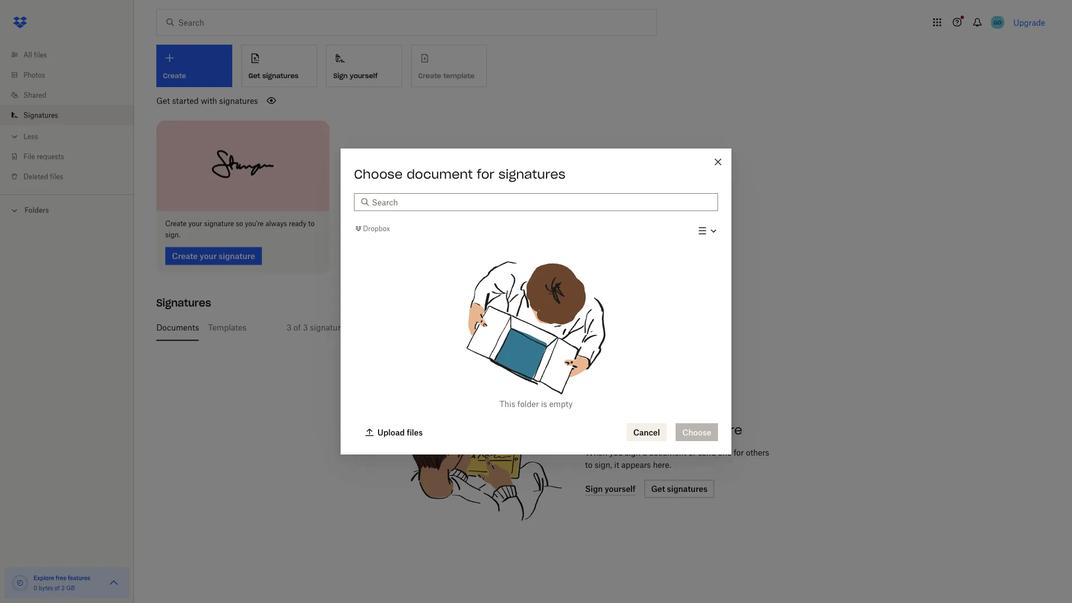 Task type: vqa. For each thing, say whether or not it's contained in the screenshot.
175%
no



Task type: locate. For each thing, give the bounding box(es) containing it.
1 horizontal spatial signatures
[[263, 71, 299, 80]]

files right upload
[[407, 428, 423, 437]]

1 horizontal spatial yourself
[[471, 323, 500, 332]]

explore free features 0 bytes of 2 gb
[[34, 575, 90, 592]]

shared
[[23, 91, 46, 99]]

always
[[266, 220, 287, 228]]

files right deleted in the left of the page
[[50, 172, 63, 181]]

signature
[[204, 220, 234, 228], [310, 323, 345, 332]]

document inside when you sign a document or send one for others to sign, it appears here.
[[649, 448, 687, 458]]

is
[[502, 323, 508, 332], [541, 399, 548, 409]]

document
[[407, 167, 473, 182], [649, 448, 687, 458]]

1 vertical spatial of
[[55, 585, 60, 592]]

with
[[201, 96, 217, 105]]

0 vertical spatial to
[[308, 220, 315, 228]]

0 vertical spatial signatures
[[263, 71, 299, 80]]

sign,
[[595, 460, 613, 470]]

signatures down shared
[[23, 111, 58, 119]]

shared link
[[9, 85, 134, 105]]

3 of 3 signature requests left this month. signing yourself is unlimited.
[[287, 323, 548, 332]]

0 horizontal spatial is
[[502, 323, 508, 332]]

file requests
[[23, 152, 64, 161]]

2 horizontal spatial files
[[407, 428, 423, 437]]

0 horizontal spatial of
[[55, 585, 60, 592]]

0 horizontal spatial document
[[407, 167, 473, 182]]

1 3 from the left
[[287, 323, 292, 332]]

0 horizontal spatial requests
[[37, 152, 64, 161]]

is right folder
[[541, 399, 548, 409]]

0 horizontal spatial 3
[[287, 323, 292, 332]]

requests
[[37, 152, 64, 161], [347, 323, 379, 332]]

of
[[294, 323, 301, 332], [55, 585, 60, 592]]

dropbox image
[[9, 11, 31, 34]]

0 vertical spatial document
[[407, 167, 473, 182]]

get inside button
[[249, 71, 260, 80]]

to
[[308, 220, 315, 228], [586, 460, 593, 470]]

0 vertical spatial signatures
[[23, 111, 58, 119]]

free
[[56, 575, 66, 582]]

2 horizontal spatial signatures
[[499, 167, 566, 182]]

file requests link
[[9, 146, 134, 167]]

0 horizontal spatial signatures
[[23, 111, 58, 119]]

for
[[477, 167, 495, 182], [734, 448, 744, 458]]

files for all files
[[34, 51, 47, 59]]

yourself
[[350, 71, 378, 80], [471, 323, 500, 332]]

sign
[[334, 71, 348, 80]]

create
[[165, 220, 187, 228]]

to right 'ready'
[[308, 220, 315, 228]]

0 vertical spatial get
[[249, 71, 260, 80]]

1 vertical spatial get
[[156, 96, 170, 105]]

files
[[34, 51, 47, 59], [50, 172, 63, 181], [407, 428, 423, 437]]

one
[[719, 448, 732, 458]]

documents left templates tab
[[156, 323, 199, 332]]

sign yourself button
[[326, 45, 402, 87]]

0 horizontal spatial get
[[156, 96, 170, 105]]

this folder is empty
[[500, 399, 573, 409]]

all
[[23, 51, 32, 59]]

folder
[[518, 399, 539, 409]]

explore
[[34, 575, 54, 582]]

1 horizontal spatial for
[[734, 448, 744, 458]]

deleted
[[23, 172, 48, 181]]

signature inside "create your signature so you're always ready to sign."
[[204, 220, 234, 228]]

when
[[586, 448, 608, 458]]

to down when
[[586, 460, 593, 470]]

files right all
[[34, 51, 47, 59]]

sign.
[[165, 231, 180, 239]]

list
[[0, 38, 134, 194]]

0 horizontal spatial to
[[308, 220, 315, 228]]

documents
[[156, 323, 199, 332], [586, 422, 659, 438]]

folders button
[[0, 202, 134, 218]]

signatures inside dialog
[[499, 167, 566, 182]]

1 vertical spatial documents
[[586, 422, 659, 438]]

3
[[287, 323, 292, 332], [303, 323, 308, 332]]

2 vertical spatial files
[[407, 428, 423, 437]]

1 vertical spatial files
[[50, 172, 63, 181]]

when you sign a document or send one for others to sign, it appears here.
[[586, 448, 770, 470]]

1 vertical spatial requests
[[347, 323, 379, 332]]

1 horizontal spatial requests
[[347, 323, 379, 332]]

files inside button
[[407, 428, 423, 437]]

documents inside tab list
[[156, 323, 199, 332]]

less image
[[9, 131, 20, 142]]

all files
[[23, 51, 47, 59]]

0 vertical spatial requests
[[37, 152, 64, 161]]

is inside choose document for signatures dialog
[[541, 399, 548, 409]]

is left unlimited. on the bottom of the page
[[502, 323, 508, 332]]

1 horizontal spatial documents
[[586, 422, 659, 438]]

0 vertical spatial for
[[477, 167, 495, 182]]

get left 'started'
[[156, 96, 170, 105]]

templates tab
[[208, 314, 247, 341]]

0 horizontal spatial for
[[477, 167, 495, 182]]

create your signature so you're always ready to sign.
[[165, 220, 315, 239]]

0 vertical spatial signature
[[204, 220, 234, 228]]

Search text field
[[372, 196, 712, 208]]

files for deleted files
[[50, 172, 63, 181]]

deleted files
[[23, 172, 63, 181]]

requests right file
[[37, 152, 64, 161]]

dropbox link
[[354, 223, 390, 234]]

tab list
[[156, 314, 1042, 341]]

1 vertical spatial signature
[[310, 323, 345, 332]]

1 vertical spatial signatures
[[219, 96, 258, 105]]

requests left left
[[347, 323, 379, 332]]

ready
[[289, 220, 307, 228]]

appears
[[622, 460, 651, 470]]

1 vertical spatial to
[[586, 460, 593, 470]]

signatures
[[23, 111, 58, 119], [156, 297, 211, 310]]

files for upload files
[[407, 428, 423, 437]]

0 vertical spatial files
[[34, 51, 47, 59]]

0 horizontal spatial yourself
[[350, 71, 378, 80]]

cancel
[[634, 428, 660, 437]]

0 horizontal spatial files
[[34, 51, 47, 59]]

signatures
[[263, 71, 299, 80], [219, 96, 258, 105], [499, 167, 566, 182]]

signatures up documents tab
[[156, 297, 211, 310]]

yourself right signing
[[471, 323, 500, 332]]

quota usage element
[[11, 574, 29, 592]]

0 horizontal spatial signatures
[[219, 96, 258, 105]]

1 horizontal spatial document
[[649, 448, 687, 458]]

1 vertical spatial is
[[541, 399, 548, 409]]

2
[[61, 585, 65, 592]]

0 vertical spatial yourself
[[350, 71, 378, 80]]

your
[[188, 220, 202, 228]]

photos
[[23, 71, 45, 79]]

1 horizontal spatial is
[[541, 399, 548, 409]]

upgrade link
[[1014, 18, 1046, 27]]

1 vertical spatial for
[[734, 448, 744, 458]]

signatures inside button
[[263, 71, 299, 80]]

this
[[395, 323, 409, 332]]

upload
[[378, 428, 405, 437]]

1 horizontal spatial 3
[[303, 323, 308, 332]]

2 vertical spatial signatures
[[499, 167, 566, 182]]

get started with signatures
[[156, 96, 258, 105]]

upload files
[[378, 428, 423, 437]]

documents up you
[[586, 422, 659, 438]]

0 vertical spatial is
[[502, 323, 508, 332]]

0 horizontal spatial signature
[[204, 220, 234, 228]]

1 horizontal spatial of
[[294, 323, 301, 332]]

of inside explore free features 0 bytes of 2 gb
[[55, 585, 60, 592]]

tab list containing documents
[[156, 314, 1042, 341]]

yourself right sign
[[350, 71, 378, 80]]

1 horizontal spatial get
[[249, 71, 260, 80]]

1 horizontal spatial to
[[586, 460, 593, 470]]

bytes
[[39, 585, 53, 592]]

1 horizontal spatial files
[[50, 172, 63, 181]]

0 vertical spatial of
[[294, 323, 301, 332]]

1 vertical spatial document
[[649, 448, 687, 458]]

get up get started with signatures
[[249, 71, 260, 80]]

0 vertical spatial documents
[[156, 323, 199, 332]]

0 horizontal spatial documents
[[156, 323, 199, 332]]

this
[[500, 399, 516, 409]]

documents for documents
[[156, 323, 199, 332]]

1 vertical spatial signatures
[[156, 297, 211, 310]]

1 horizontal spatial signatures
[[156, 297, 211, 310]]

get
[[249, 71, 260, 80], [156, 96, 170, 105]]

upload files button
[[359, 424, 430, 441]]



Task type: describe. For each thing, give the bounding box(es) containing it.
you're
[[245, 220, 264, 228]]

is inside tab list
[[502, 323, 508, 332]]

it
[[615, 460, 620, 470]]

of inside tab list
[[294, 323, 301, 332]]

choose
[[354, 167, 403, 182]]

2 3 from the left
[[303, 323, 308, 332]]

or
[[689, 448, 697, 458]]

send
[[699, 448, 716, 458]]

sign yourself
[[334, 71, 378, 80]]

1 horizontal spatial signature
[[310, 323, 345, 332]]

get for get signatures
[[249, 71, 260, 80]]

signatures for choose document for signatures
[[499, 167, 566, 182]]

documents for documents appear here
[[586, 422, 659, 438]]

list containing all files
[[0, 38, 134, 194]]

get signatures button
[[241, 45, 317, 87]]

choose document for signatures dialog
[[341, 149, 732, 455]]

1 vertical spatial yourself
[[471, 323, 500, 332]]

folders
[[25, 206, 49, 215]]

get signatures
[[249, 71, 299, 80]]

empty
[[550, 399, 573, 409]]

0
[[34, 585, 37, 592]]

deleted files link
[[9, 167, 134, 187]]

all files link
[[9, 45, 134, 65]]

dropbox
[[363, 225, 390, 233]]

signatures inside "link"
[[23, 111, 58, 119]]

so
[[236, 220, 243, 228]]

document inside dialog
[[407, 167, 473, 182]]

you
[[610, 448, 623, 458]]

signatures list item
[[0, 105, 134, 125]]

to inside when you sign a document or send one for others to sign, it appears here.
[[586, 460, 593, 470]]

upgrade
[[1014, 18, 1046, 27]]

documents tab
[[156, 314, 199, 341]]

here.
[[653, 460, 672, 470]]

signatures link
[[9, 105, 134, 125]]

yourself inside button
[[350, 71, 378, 80]]

choose document for signatures
[[354, 167, 566, 182]]

here
[[713, 422, 743, 438]]

month.
[[411, 323, 437, 332]]

signing
[[439, 323, 468, 332]]

cancel button
[[627, 424, 667, 441]]

signatures for get started with signatures
[[219, 96, 258, 105]]

for inside dialog
[[477, 167, 495, 182]]

started
[[172, 96, 199, 105]]

sign
[[625, 448, 641, 458]]

left
[[381, 323, 393, 332]]

gb
[[66, 585, 75, 592]]

get for get started with signatures
[[156, 96, 170, 105]]

to inside "create your signature so you're always ready to sign."
[[308, 220, 315, 228]]

others
[[747, 448, 770, 458]]

less
[[23, 132, 38, 141]]

templates
[[208, 323, 247, 332]]

for inside when you sign a document or send one for others to sign, it appears here.
[[734, 448, 744, 458]]

file
[[23, 152, 35, 161]]

documents appear here
[[586, 422, 743, 438]]

a
[[643, 448, 647, 458]]

photos link
[[9, 65, 134, 85]]

appear
[[663, 422, 709, 438]]

unlimited.
[[510, 323, 548, 332]]

features
[[68, 575, 90, 582]]



